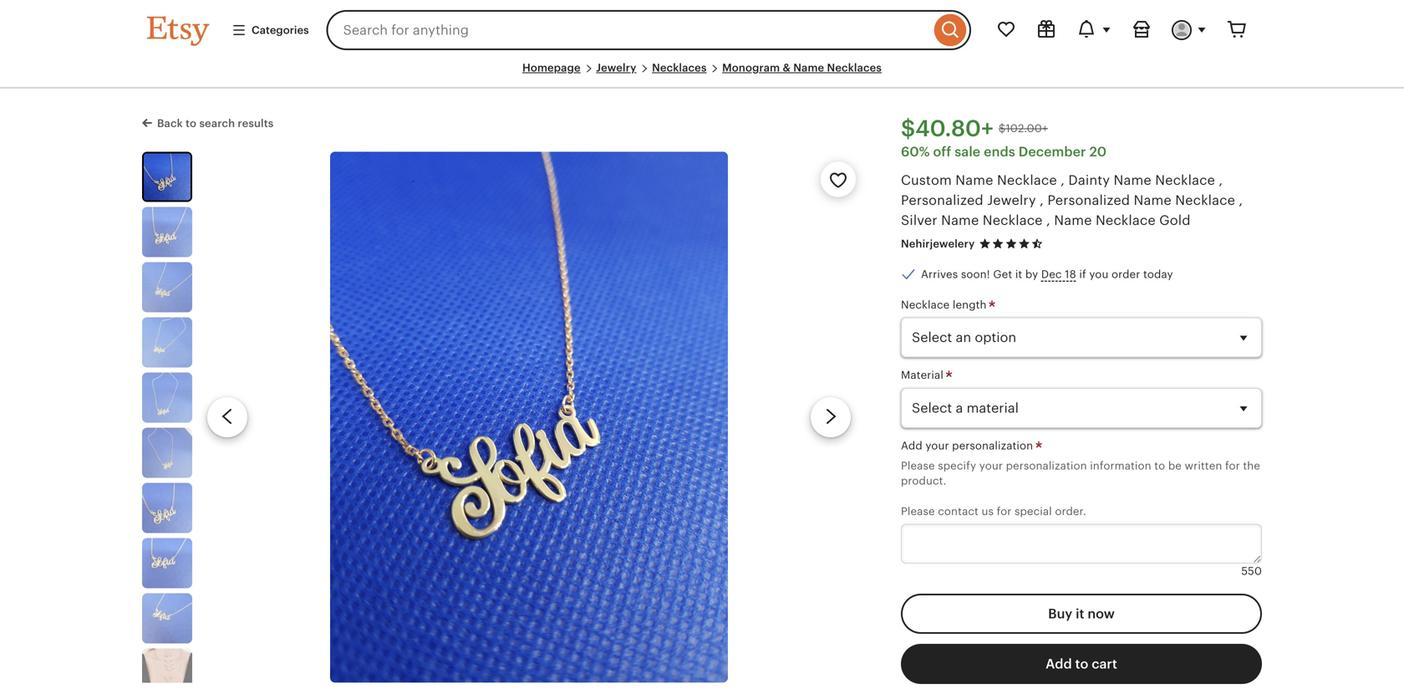 Task type: locate. For each thing, give the bounding box(es) containing it.
Add your personalization text field
[[901, 524, 1263, 564]]

2 horizontal spatial to
[[1155, 459, 1166, 472]]

your
[[926, 439, 950, 452], [980, 459, 1004, 472]]

$40.80+
[[901, 116, 994, 141]]

jewelry down 60% off sale ends december 20
[[988, 193, 1037, 208]]

custom name necklace dainty name necklace personalized image 1 image
[[330, 152, 729, 683], [144, 153, 191, 200]]

0 vertical spatial for
[[1226, 459, 1241, 472]]

to for search
[[186, 117, 197, 130]]

special
[[1015, 505, 1053, 518]]

specify
[[938, 459, 977, 472]]

menu bar
[[147, 60, 1258, 89]]

0 horizontal spatial add
[[901, 439, 923, 452]]

it
[[1016, 268, 1023, 281], [1076, 606, 1085, 621]]

1 vertical spatial jewelry
[[988, 193, 1037, 208]]

to inside 'link'
[[186, 117, 197, 130]]

$102.00+
[[999, 122, 1049, 135]]

60%
[[901, 144, 930, 159]]

1 horizontal spatial necklaces
[[827, 61, 882, 74]]

monogram
[[723, 61, 780, 74]]

1 horizontal spatial it
[[1076, 606, 1085, 621]]

for right "us"
[[997, 505, 1012, 518]]

buy it now button
[[901, 594, 1263, 634]]

1 horizontal spatial personalized
[[1048, 193, 1131, 208]]

custom name necklace dainty name necklace personalized image 3 image
[[142, 262, 192, 312]]

for left the at the bottom
[[1226, 459, 1241, 472]]

1 horizontal spatial for
[[1226, 459, 1241, 472]]

550
[[1242, 565, 1263, 577]]

add up product.
[[901, 439, 923, 452]]

written
[[1185, 459, 1223, 472]]

jewelry
[[596, 61, 637, 74], [988, 193, 1037, 208]]

necklaces link
[[652, 61, 707, 74]]

it right buy
[[1076, 606, 1085, 621]]

personalization up special
[[1006, 459, 1088, 472]]

1 personalized from the left
[[901, 193, 984, 208]]

to right back
[[186, 117, 197, 130]]

add inside button
[[1046, 656, 1073, 672]]

your inside please specify your personalization information to be written for the product.
[[980, 459, 1004, 472]]

None search field
[[327, 10, 972, 50]]

categories banner
[[117, 0, 1288, 60]]

0 horizontal spatial jewelry
[[596, 61, 637, 74]]

2 vertical spatial to
[[1076, 656, 1089, 672]]

custom
[[901, 173, 952, 188]]

custom name necklace dainty name necklace personalized image 7 image
[[142, 483, 192, 533]]

homepage
[[523, 61, 581, 74]]

1 vertical spatial it
[[1076, 606, 1085, 621]]

1 horizontal spatial add
[[1046, 656, 1073, 672]]

name right the &
[[794, 61, 825, 74]]

to left cart
[[1076, 656, 1089, 672]]

jewelry down the search for anything text field
[[596, 61, 637, 74]]

buy
[[1049, 606, 1073, 621]]

to inside button
[[1076, 656, 1089, 672]]

arrives
[[922, 268, 959, 281]]

0 vertical spatial please
[[901, 459, 935, 472]]

1 horizontal spatial jewelry
[[988, 193, 1037, 208]]

personalized
[[901, 193, 984, 208], [1048, 193, 1131, 208]]

monogram & name necklaces
[[723, 61, 882, 74]]

Search for anything text field
[[327, 10, 931, 50]]

0 vertical spatial jewelry
[[596, 61, 637, 74]]

1 vertical spatial please
[[901, 505, 935, 518]]

,
[[1061, 173, 1065, 188], [1220, 173, 1224, 188], [1040, 193, 1044, 208], [1240, 193, 1244, 208], [1047, 213, 1051, 228]]

add to cart button
[[901, 644, 1263, 684]]

name
[[794, 61, 825, 74], [956, 173, 994, 188], [1114, 173, 1152, 188], [1134, 193, 1172, 208], [942, 213, 980, 228], [1055, 213, 1093, 228]]

for
[[1226, 459, 1241, 472], [997, 505, 1012, 518]]

arrives soon! get it by dec 18 if you order today
[[922, 268, 1174, 281]]

1 horizontal spatial your
[[980, 459, 1004, 472]]

0 horizontal spatial necklaces
[[652, 61, 707, 74]]

0 horizontal spatial to
[[186, 117, 197, 130]]

0 horizontal spatial it
[[1016, 268, 1023, 281]]

it left the by
[[1016, 268, 1023, 281]]

1 vertical spatial to
[[1155, 459, 1166, 472]]

necklaces
[[652, 61, 707, 74], [827, 61, 882, 74]]

please
[[901, 459, 935, 472], [901, 505, 935, 518]]

please inside please specify your personalization information to be written for the product.
[[901, 459, 935, 472]]

it inside button
[[1076, 606, 1085, 621]]

to left be
[[1155, 459, 1166, 472]]

material
[[901, 369, 947, 381]]

your down add your personalization in the right of the page
[[980, 459, 1004, 472]]

order
[[1112, 268, 1141, 281]]

custom name necklace dainty name necklace personalized image 2 image
[[142, 207, 192, 257]]

necklaces right the &
[[827, 61, 882, 74]]

monogram & name necklaces link
[[723, 61, 882, 74]]

be
[[1169, 459, 1182, 472]]

add your personalization
[[901, 439, 1037, 452]]

results
[[238, 117, 274, 130]]

2 personalized from the left
[[1048, 193, 1131, 208]]

0 vertical spatial to
[[186, 117, 197, 130]]

to
[[186, 117, 197, 130], [1155, 459, 1166, 472], [1076, 656, 1089, 672]]

personalization inside please specify your personalization information to be written for the product.
[[1006, 459, 1088, 472]]

1 vertical spatial your
[[980, 459, 1004, 472]]

categories button
[[219, 15, 322, 45]]

please down product.
[[901, 505, 935, 518]]

december
[[1019, 144, 1087, 159]]

0 vertical spatial add
[[901, 439, 923, 452]]

1 vertical spatial for
[[997, 505, 1012, 518]]

1 horizontal spatial custom name necklace dainty name necklace personalized image 1 image
[[330, 152, 729, 683]]

0 horizontal spatial personalized
[[901, 193, 984, 208]]

custom name necklace dainty name necklace personalized image 10 image
[[142, 648, 192, 689]]

product.
[[901, 475, 947, 487]]

custom name necklace , dainty name necklace , personalized jewelry , personalized name necklace , silver name necklace , name necklace gold
[[901, 173, 1244, 228]]

today
[[1144, 268, 1174, 281]]

1 necklaces from the left
[[652, 61, 707, 74]]

add
[[901, 439, 923, 452], [1046, 656, 1073, 672]]

personalization up the specify
[[953, 439, 1034, 452]]

your up the specify
[[926, 439, 950, 452]]

necklaces down categories banner
[[652, 61, 707, 74]]

1 vertical spatial add
[[1046, 656, 1073, 672]]

add left cart
[[1046, 656, 1073, 672]]

0 vertical spatial your
[[926, 439, 950, 452]]

1 horizontal spatial to
[[1076, 656, 1089, 672]]

personalization
[[953, 439, 1034, 452], [1006, 459, 1088, 472]]

add for add your personalization
[[901, 439, 923, 452]]

2 please from the top
[[901, 505, 935, 518]]

60% off sale ends december 20
[[901, 144, 1107, 159]]

1 please from the top
[[901, 459, 935, 472]]

personalized down the "dainty"
[[1048, 193, 1131, 208]]

necklace
[[998, 173, 1058, 188], [1156, 173, 1216, 188], [1176, 193, 1236, 208], [983, 213, 1043, 228], [1096, 213, 1156, 228], [901, 298, 950, 311]]

1 vertical spatial personalization
[[1006, 459, 1088, 472]]

name up gold
[[1134, 193, 1172, 208]]

now
[[1088, 606, 1115, 621]]

to for cart
[[1076, 656, 1089, 672]]

personalized down custom
[[901, 193, 984, 208]]

please up product.
[[901, 459, 935, 472]]

0 horizontal spatial custom name necklace dainty name necklace personalized image 1 image
[[144, 153, 191, 200]]

if
[[1080, 268, 1087, 281]]



Task type: describe. For each thing, give the bounding box(es) containing it.
20
[[1090, 144, 1107, 159]]

please contact us for special order.
[[901, 505, 1087, 518]]

0 vertical spatial personalization
[[953, 439, 1034, 452]]

jewelry inside custom name necklace , dainty name necklace , personalized jewelry , personalized name necklace , silver name necklace , name necklace gold
[[988, 193, 1037, 208]]

name down the sale
[[956, 173, 994, 188]]

custom name necklace dainty name necklace personalized image 8 image
[[142, 538, 192, 588]]

gold
[[1160, 213, 1191, 228]]

length
[[953, 298, 987, 311]]

back to search results link
[[142, 114, 274, 131]]

cart
[[1092, 656, 1118, 672]]

name right the "dainty"
[[1114, 173, 1152, 188]]

jewelry inside menu bar
[[596, 61, 637, 74]]

none search field inside categories banner
[[327, 10, 972, 50]]

please specify your personalization information to be written for the product.
[[901, 459, 1261, 487]]

us
[[982, 505, 994, 518]]

please for please contact us for special order.
[[901, 505, 935, 518]]

please for please specify your personalization information to be written for the product.
[[901, 459, 935, 472]]

$40.80+ $102.00+
[[901, 116, 1049, 141]]

to inside please specify your personalization information to be written for the product.
[[1155, 459, 1166, 472]]

dainty
[[1069, 173, 1111, 188]]

information
[[1091, 459, 1152, 472]]

off
[[934, 144, 952, 159]]

ends
[[984, 144, 1016, 159]]

dec
[[1042, 268, 1063, 281]]

contact
[[938, 505, 979, 518]]

order.
[[1056, 505, 1087, 518]]

sale
[[955, 144, 981, 159]]

buy it now
[[1049, 606, 1115, 621]]

name inside menu bar
[[794, 61, 825, 74]]

necklace length
[[901, 298, 990, 311]]

jewelry link
[[596, 61, 637, 74]]

nehirjewelery link
[[901, 237, 975, 250]]

silver
[[901, 213, 938, 228]]

categories
[[252, 24, 309, 36]]

2 necklaces from the left
[[827, 61, 882, 74]]

you
[[1090, 268, 1109, 281]]

for inside please specify your personalization information to be written for the product.
[[1226, 459, 1241, 472]]

back to search results
[[157, 117, 274, 130]]

search
[[199, 117, 235, 130]]

0 horizontal spatial for
[[997, 505, 1012, 518]]

18
[[1065, 268, 1077, 281]]

add to cart
[[1046, 656, 1118, 672]]

&
[[783, 61, 791, 74]]

homepage link
[[523, 61, 581, 74]]

custom name necklace dainty name necklace personalized image 5 image
[[142, 372, 192, 423]]

0 vertical spatial it
[[1016, 268, 1023, 281]]

by
[[1026, 268, 1039, 281]]

name up nehirjewelery link
[[942, 213, 980, 228]]

menu bar containing homepage
[[147, 60, 1258, 89]]

0 horizontal spatial your
[[926, 439, 950, 452]]

custom name necklace dainty name necklace personalized image 9 image
[[142, 593, 192, 643]]

add for add to cart
[[1046, 656, 1073, 672]]

custom name necklace dainty name necklace personalized image 4 image
[[142, 317, 192, 367]]

name down the "dainty"
[[1055, 213, 1093, 228]]

custom name necklace dainty name necklace personalized image 6 image
[[142, 428, 192, 478]]

the
[[1244, 459, 1261, 472]]

back
[[157, 117, 183, 130]]

nehirjewelery
[[901, 237, 975, 250]]

soon! get
[[962, 268, 1013, 281]]



Task type: vqa. For each thing, say whether or not it's contained in the screenshot.
Custom Name Necklace Dainty Name Necklace Personalized image 9
yes



